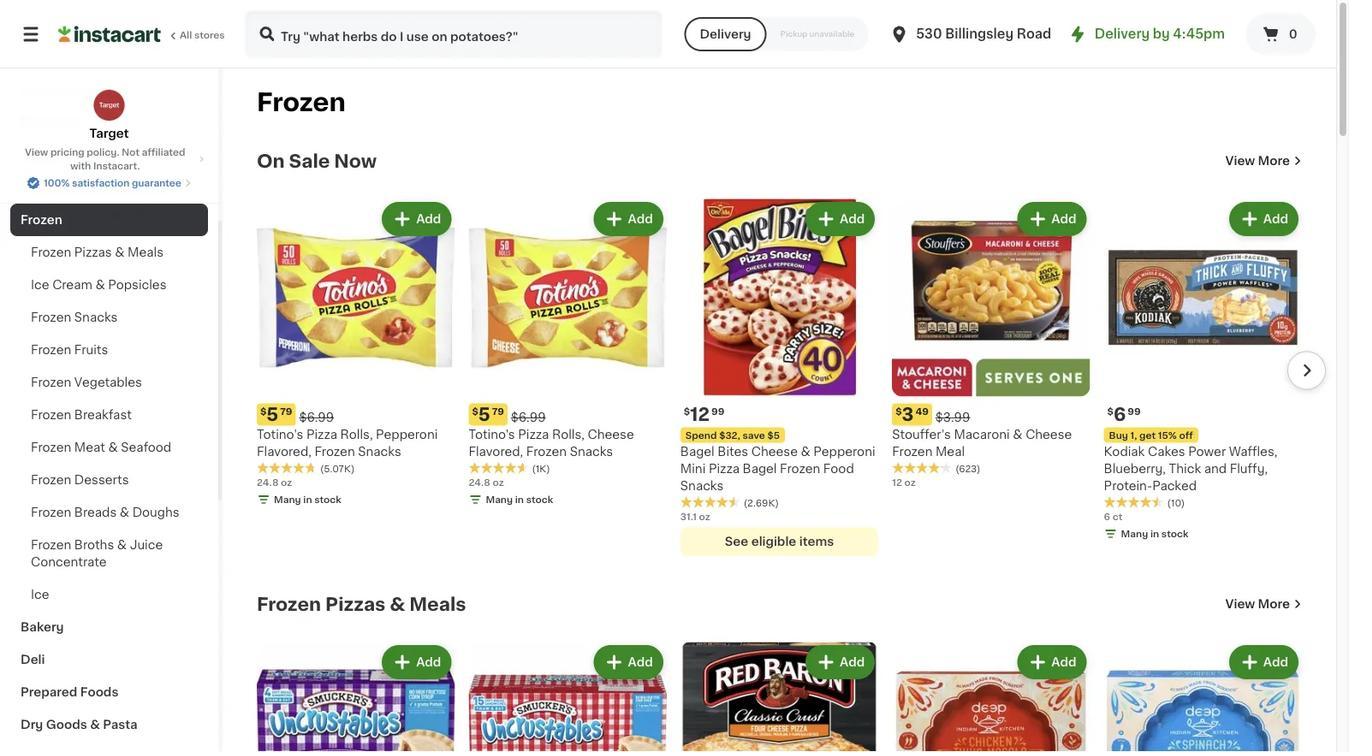 Task type: vqa. For each thing, say whether or not it's contained in the screenshot.


Task type: locate. For each thing, give the bounding box(es) containing it.
0 horizontal spatial stock
[[314, 495, 342, 505]]

bagel down bites
[[743, 463, 777, 475]]

bakery link
[[10, 611, 208, 644]]

oz down totino's pizza rolls, pepperoni flavored, frozen snacks
[[281, 478, 292, 488]]

1 horizontal spatial 24.8 oz
[[469, 478, 504, 488]]

goods
[[46, 719, 87, 731]]

$ 5 79 up totino's pizza rolls, cheese flavored, frozen snacks on the left bottom of the page
[[472, 406, 504, 424]]

1 horizontal spatial rolls,
[[552, 428, 585, 440]]

0 horizontal spatial 99
[[712, 407, 725, 416]]

2 24.8 from the left
[[469, 478, 491, 488]]

get
[[1140, 431, 1156, 440]]

frozen pizzas & meals
[[31, 247, 164, 259], [257, 595, 466, 613]]

1 horizontal spatial 99
[[1128, 407, 1141, 416]]

0 horizontal spatial pizza
[[306, 428, 337, 440]]

99 inside $ 6 99
[[1128, 407, 1141, 416]]

5 for totino's pizza rolls, pepperoni flavored, frozen snacks
[[267, 406, 279, 424]]

cheese inside bagel bites cheese & pepperoni mini pizza bagel frozen food snacks
[[752, 446, 798, 458]]

2 horizontal spatial in
[[1151, 530, 1160, 539]]

24.8 oz down totino's pizza rolls, cheese flavored, frozen snacks on the left bottom of the page
[[469, 478, 504, 488]]

bagel down 'spend' at the bottom right
[[681, 446, 715, 458]]

0 horizontal spatial in
[[303, 495, 312, 505]]

1 vertical spatial 12
[[892, 478, 902, 488]]

dry goods & pasta link
[[10, 709, 208, 742]]

stock for pepperoni
[[314, 495, 342, 505]]

frozen breakfast
[[31, 409, 132, 421]]

$
[[260, 407, 267, 416], [472, 407, 478, 416], [684, 407, 690, 416], [896, 407, 902, 416], [1108, 407, 1114, 416]]

in down totino's pizza rolls, cheese flavored, frozen snacks on the left bottom of the page
[[515, 495, 524, 505]]

juice
[[130, 539, 163, 551]]

0 horizontal spatial pepperoni
[[376, 428, 438, 440]]

ice for ice
[[31, 589, 49, 601]]

all
[[180, 30, 192, 40]]

0 vertical spatial pepperoni
[[376, 428, 438, 440]]

0 vertical spatial more
[[1258, 155, 1290, 167]]

2 view more link from the top
[[1226, 596, 1302, 613]]

product group
[[257, 199, 455, 510], [469, 199, 667, 510], [681, 199, 879, 556], [892, 199, 1091, 490], [1104, 199, 1302, 545], [257, 642, 455, 753], [469, 642, 667, 753], [681, 642, 879, 753], [892, 642, 1091, 753], [1104, 642, 1302, 753]]

totino's inside totino's pizza rolls, cheese flavored, frozen snacks
[[469, 428, 515, 440]]

2 totino's from the left
[[469, 428, 515, 440]]

5 $ from the left
[[1108, 407, 1114, 416]]

1 horizontal spatial meals
[[409, 595, 466, 613]]

see
[[725, 536, 749, 548]]

0 horizontal spatial delivery
[[700, 28, 751, 40]]

& inside 'meat & seafood' link
[[55, 149, 65, 161]]

ice cream & popsicles link
[[10, 269, 208, 301]]

frozen snacks
[[31, 312, 118, 324]]

1 horizontal spatial pepperoni
[[814, 446, 876, 458]]

pizzas
[[74, 247, 112, 259], [325, 595, 386, 613]]

2 ice from the top
[[31, 589, 49, 601]]

1 vertical spatial meals
[[409, 595, 466, 613]]

meat up 100%
[[21, 149, 52, 161]]

delivery inside button
[[700, 28, 751, 40]]

frozen pizzas & meals link
[[10, 236, 208, 269], [257, 594, 466, 615]]

$5.79 original price: $6.99 element
[[257, 404, 455, 426], [469, 404, 667, 426]]

5 for totino's pizza rolls, cheese flavored, frozen snacks
[[478, 406, 490, 424]]

$6.99 up totino's pizza rolls, pepperoni flavored, frozen snacks
[[299, 411, 334, 423]]

99 up 1,
[[1128, 407, 1141, 416]]

save
[[743, 431, 765, 440]]

stock down (1k)
[[526, 495, 553, 505]]

ice left 'cream'
[[31, 279, 49, 291]]

(1k)
[[532, 464, 550, 474]]

1 horizontal spatial stock
[[526, 495, 553, 505]]

bakery
[[21, 622, 64, 634]]

frozen desserts
[[31, 474, 129, 486]]

meat
[[21, 149, 52, 161], [74, 442, 105, 454]]

& inside frozen broths & juice concentrate
[[117, 539, 127, 551]]

1 vertical spatial seafood
[[121, 442, 171, 454]]

2 $ 5 79 from the left
[[472, 406, 504, 424]]

bagel
[[681, 446, 715, 458], [743, 463, 777, 475]]

0 horizontal spatial 24.8
[[257, 478, 279, 488]]

pizza up (5.07k)
[[306, 428, 337, 440]]

2 $6.99 from the left
[[511, 411, 546, 423]]

2 horizontal spatial stock
[[1162, 530, 1189, 539]]

4:45pm
[[1173, 28, 1225, 40]]

0 vertical spatial pizzas
[[74, 247, 112, 259]]

frozen
[[257, 90, 346, 115], [21, 214, 62, 226], [31, 247, 71, 259], [31, 312, 71, 324], [31, 344, 71, 356], [31, 377, 71, 389], [31, 409, 71, 421], [31, 442, 71, 454], [315, 446, 355, 458], [526, 446, 567, 458], [892, 446, 933, 458], [780, 463, 821, 475], [31, 474, 71, 486], [31, 507, 71, 519], [31, 539, 71, 551], [257, 595, 321, 613]]

delivery
[[1095, 28, 1150, 40], [700, 28, 751, 40]]

5 up totino's pizza rolls, pepperoni flavored, frozen snacks
[[267, 406, 279, 424]]

2 5 from the left
[[478, 406, 490, 424]]

pepperoni inside bagel bites cheese & pepperoni mini pizza bagel frozen food snacks
[[814, 446, 876, 458]]

flavored,
[[257, 446, 312, 458], [469, 446, 523, 458]]

0 horizontal spatial meat
[[21, 149, 52, 161]]

item carousel region
[[233, 192, 1326, 567]]

frozen broths & juice concentrate link
[[10, 529, 208, 579]]

1 $ 5 79 from the left
[[260, 406, 292, 424]]

Search field
[[247, 12, 661, 57]]

ice
[[31, 279, 49, 291], [31, 589, 49, 601]]

0 vertical spatial bagel
[[681, 446, 715, 458]]

1 $ from the left
[[260, 407, 267, 416]]

many down totino's pizza rolls, cheese flavored, frozen snacks on the left bottom of the page
[[486, 495, 513, 505]]

$ inside $ 6 99
[[1108, 407, 1114, 416]]

view for frozen pizzas & meals
[[1226, 598, 1255, 610]]

snacks inside totino's pizza rolls, pepperoni flavored, frozen snacks
[[358, 446, 401, 458]]

1 horizontal spatial pizzas
[[325, 595, 386, 613]]

1 horizontal spatial flavored,
[[469, 446, 523, 458]]

add button
[[384, 204, 450, 235], [596, 204, 662, 235], [807, 204, 874, 235], [1019, 204, 1085, 235], [1231, 204, 1297, 235], [384, 647, 450, 678], [596, 647, 662, 678], [807, 647, 874, 678], [1019, 647, 1085, 678], [1231, 647, 1297, 678]]

in down packed
[[1151, 530, 1160, 539]]

many in stock for kodiak cakes power waffles, blueberry, thick and fluffy, protein-packed
[[1121, 530, 1189, 539]]

0 horizontal spatial $5.79 original price: $6.99 element
[[257, 404, 455, 426]]

24.8 oz
[[257, 478, 292, 488], [469, 478, 504, 488]]

breakfast
[[74, 409, 132, 421]]

delivery for delivery by 4:45pm
[[1095, 28, 1150, 40]]

$ inside $ 3 49
[[896, 407, 902, 416]]

stock down (10)
[[1162, 530, 1189, 539]]

0
[[1289, 28, 1298, 40]]

& inside frozen breads & doughs link
[[120, 507, 129, 519]]

0 vertical spatial ice
[[31, 279, 49, 291]]

seafood up the with
[[68, 149, 120, 161]]

stock down (5.07k)
[[314, 495, 342, 505]]

0 vertical spatial view more
[[1226, 155, 1290, 167]]

in inside product group
[[1151, 530, 1160, 539]]

ice up bakery
[[31, 589, 49, 601]]

0 horizontal spatial $6.99
[[299, 411, 334, 423]]

mini
[[681, 463, 706, 475]]

delivery by 4:45pm
[[1095, 28, 1225, 40]]

$ 5 79 up totino's pizza rolls, pepperoni flavored, frozen snacks
[[260, 406, 292, 424]]

many in stock
[[274, 495, 342, 505], [486, 495, 553, 505], [1121, 530, 1189, 539]]

flavored, inside totino's pizza rolls, cheese flavored, frozen snacks
[[469, 446, 523, 458]]

1 vertical spatial pizzas
[[325, 595, 386, 613]]

0 horizontal spatial pizzas
[[74, 247, 112, 259]]

$ for totino's pizza rolls, cheese flavored, frozen snacks
[[472, 407, 478, 416]]

0 horizontal spatial $ 5 79
[[260, 406, 292, 424]]

$6.99 up totino's pizza rolls, cheese flavored, frozen snacks on the left bottom of the page
[[511, 411, 546, 423]]

deli link
[[10, 644, 208, 676]]

1 totino's from the left
[[257, 428, 303, 440]]

$5.79 original price: $6.99 element up totino's pizza rolls, pepperoni flavored, frozen snacks
[[257, 404, 455, 426]]

530 billingsley road
[[916, 28, 1052, 40]]

now
[[334, 152, 377, 170]]

1 flavored, from the left
[[257, 446, 312, 458]]

1 horizontal spatial $ 5 79
[[472, 406, 504, 424]]

$ 5 79 for totino's pizza rolls, pepperoni flavored, frozen snacks
[[260, 406, 292, 424]]

99 inside $ 12 99
[[712, 407, 725, 416]]

$ inside $ 12 99
[[684, 407, 690, 416]]

1 vertical spatial meat
[[74, 442, 105, 454]]

2 24.8 oz from the left
[[469, 478, 504, 488]]

frozen meat & seafood
[[31, 442, 171, 454]]

1 rolls, from the left
[[340, 428, 373, 440]]

2 horizontal spatial cheese
[[1026, 428, 1072, 440]]

2 horizontal spatial many
[[1121, 530, 1149, 539]]

1 79 from the left
[[280, 407, 292, 416]]

rolls, inside totino's pizza rolls, cheese flavored, frozen snacks
[[552, 428, 585, 440]]

many in stock down (5.07k)
[[274, 495, 342, 505]]

frozen vegetables
[[31, 377, 142, 389]]

ice for ice cream & popsicles
[[31, 279, 49, 291]]

0 horizontal spatial many
[[274, 495, 301, 505]]

None search field
[[245, 10, 662, 58]]

2 more from the top
[[1258, 598, 1290, 610]]

beverages
[[21, 116, 86, 128]]

by
[[1153, 28, 1170, 40]]

0 horizontal spatial 5
[[267, 406, 279, 424]]

0 horizontal spatial meals
[[128, 247, 164, 259]]

1 vertical spatial frozen pizzas & meals link
[[257, 594, 466, 615]]

1 horizontal spatial many in stock
[[486, 495, 553, 505]]

cheese
[[588, 428, 634, 440], [1026, 428, 1072, 440], [752, 446, 798, 458]]

1 24.8 from the left
[[257, 478, 279, 488]]

0 horizontal spatial cheese
[[588, 428, 634, 440]]

6 ct
[[1104, 512, 1123, 522]]

buy
[[1109, 431, 1128, 440]]

oz down stouffer's
[[905, 478, 916, 488]]

0 horizontal spatial totino's
[[257, 428, 303, 440]]

rolls, for cheese
[[552, 428, 585, 440]]

0 horizontal spatial frozen pizzas & meals
[[31, 247, 164, 259]]

0 horizontal spatial rolls,
[[340, 428, 373, 440]]

2 $5.79 original price: $6.99 element from the left
[[469, 404, 667, 426]]

$5
[[768, 431, 780, 440]]

1 ice from the top
[[31, 279, 49, 291]]

frozen pizzas & meals inside frozen pizzas & meals link
[[31, 247, 164, 259]]

pizza up (1k)
[[518, 428, 549, 440]]

flavored, inside totino's pizza rolls, pepperoni flavored, frozen snacks
[[257, 446, 312, 458]]

dry goods & pasta
[[21, 719, 138, 731]]

1 horizontal spatial bagel
[[743, 463, 777, 475]]

2 79 from the left
[[492, 407, 504, 416]]

many for kodiak cakes power waffles, blueberry, thick and fluffy, protein-packed
[[1121, 530, 1149, 539]]

99
[[712, 407, 725, 416], [1128, 407, 1141, 416]]

$ for totino's pizza rolls, pepperoni flavored, frozen snacks
[[260, 407, 267, 416]]

0 horizontal spatial 24.8 oz
[[257, 478, 292, 488]]

packed
[[1153, 480, 1197, 492]]

1 horizontal spatial delivery
[[1095, 28, 1150, 40]]

2 horizontal spatial pizza
[[709, 463, 740, 475]]

sale
[[289, 152, 330, 170]]

0 horizontal spatial bagel
[[681, 446, 715, 458]]

1 horizontal spatial in
[[515, 495, 524, 505]]

frozen snacks link
[[10, 301, 208, 334]]

0 vertical spatial 6
[[1114, 406, 1126, 424]]

totino's for totino's pizza rolls, pepperoni flavored, frozen snacks
[[257, 428, 303, 440]]

1 vertical spatial more
[[1258, 598, 1290, 610]]

1 view more from the top
[[1226, 155, 1290, 167]]

totino's for totino's pizza rolls, cheese flavored, frozen snacks
[[469, 428, 515, 440]]

0 vertical spatial frozen pizzas & meals link
[[10, 236, 208, 269]]

2 view more from the top
[[1226, 598, 1290, 610]]

3 $ from the left
[[684, 407, 690, 416]]

0 vertical spatial 12
[[690, 406, 710, 424]]

(10)
[[1168, 499, 1185, 508]]

snacks inside bagel bites cheese & pepperoni mini pizza bagel frozen food snacks
[[681, 480, 724, 492]]

& inside frozen meat & seafood link
[[108, 442, 118, 454]]

rolls, inside totino's pizza rolls, pepperoni flavored, frozen snacks
[[340, 428, 373, 440]]

& inside stouffer's macaroni & cheese frozen meal
[[1013, 428, 1023, 440]]

many for totino's pizza rolls, cheese flavored, frozen snacks
[[486, 495, 513, 505]]

dry
[[21, 719, 43, 731]]

spend $32, save $5
[[686, 431, 780, 440]]

0 vertical spatial view more link
[[1226, 152, 1302, 170]]

0 horizontal spatial many in stock
[[274, 495, 342, 505]]

seafood down frozen breakfast link
[[121, 442, 171, 454]]

$ for bagel bites cheese & pepperoni mini pizza bagel frozen food snacks
[[684, 407, 690, 416]]

cheese inside totino's pizza rolls, cheese flavored, frozen snacks
[[588, 428, 634, 440]]

4 $ from the left
[[896, 407, 902, 416]]

0 vertical spatial frozen pizzas & meals
[[31, 247, 164, 259]]

0 horizontal spatial 79
[[280, 407, 292, 416]]

1 horizontal spatial 12
[[892, 478, 902, 488]]

frozen desserts link
[[10, 464, 208, 497]]

1 horizontal spatial cheese
[[752, 446, 798, 458]]

pepperoni
[[376, 428, 438, 440], [814, 446, 876, 458]]

1 horizontal spatial 79
[[492, 407, 504, 416]]

product group containing 3
[[892, 199, 1091, 490]]

ice link
[[10, 579, 208, 611]]

$ for stouffer's macaroni & cheese frozen meal
[[896, 407, 902, 416]]

79 up totino's pizza rolls, pepperoni flavored, frozen snacks
[[280, 407, 292, 416]]

frozen inside stouffer's macaroni & cheese frozen meal
[[892, 446, 933, 458]]

1 24.8 oz from the left
[[257, 478, 292, 488]]

delivery for delivery
[[700, 28, 751, 40]]

& inside ice cream & popsicles link
[[95, 279, 105, 291]]

1 99 from the left
[[712, 407, 725, 416]]

see eligible items button
[[681, 527, 879, 556]]

6 up buy
[[1114, 406, 1126, 424]]

1 horizontal spatial many
[[486, 495, 513, 505]]

5 up totino's pizza rolls, cheese flavored, frozen snacks on the left bottom of the page
[[478, 406, 490, 424]]

view for on sale now
[[1226, 155, 1255, 167]]

2 rolls, from the left
[[552, 428, 585, 440]]

1 horizontal spatial totino's
[[469, 428, 515, 440]]

(5.07k)
[[320, 464, 355, 474]]

totino's inside totino's pizza rolls, pepperoni flavored, frozen snacks
[[257, 428, 303, 440]]

1 $5.79 original price: $6.99 element from the left
[[257, 404, 455, 426]]

100% satisfaction guarantee button
[[27, 173, 192, 190]]

2 99 from the left
[[1128, 407, 1141, 416]]

snacks
[[21, 182, 65, 194], [74, 312, 118, 324], [358, 446, 401, 458], [570, 446, 613, 458], [681, 480, 724, 492]]

24.8 oz down totino's pizza rolls, pepperoni flavored, frozen snacks
[[257, 478, 292, 488]]

doughs
[[132, 507, 179, 519]]

pizza inside totino's pizza rolls, pepperoni flavored, frozen snacks
[[306, 428, 337, 440]]

view pricing policy. not affiliated with instacart. link
[[14, 146, 205, 173]]

seafood
[[68, 149, 120, 161], [121, 442, 171, 454]]

1 horizontal spatial $5.79 original price: $6.99 element
[[469, 404, 667, 426]]

oz for bagel bites cheese & pepperoni mini pizza bagel frozen food snacks
[[699, 512, 710, 522]]

1 vertical spatial view more link
[[1226, 596, 1302, 613]]

1 vertical spatial 6
[[1104, 512, 1111, 522]]

12
[[690, 406, 710, 424], [892, 478, 902, 488]]

$ 3 49
[[896, 406, 929, 424]]

many down totino's pizza rolls, pepperoni flavored, frozen snacks
[[274, 495, 301, 505]]

produce
[[21, 51, 73, 63]]

1 horizontal spatial frozen pizzas & meals
[[257, 595, 466, 613]]

24.8 for totino's pizza rolls, pepperoni flavored, frozen snacks
[[257, 478, 279, 488]]

0 vertical spatial meat
[[21, 149, 52, 161]]

2 $ from the left
[[472, 407, 478, 416]]

many down ct
[[1121, 530, 1149, 539]]

2 horizontal spatial many in stock
[[1121, 530, 1189, 539]]

pizza inside totino's pizza rolls, cheese flavored, frozen snacks
[[518, 428, 549, 440]]

meat down frozen breakfast at the left bottom of page
[[74, 442, 105, 454]]

5
[[267, 406, 279, 424], [478, 406, 490, 424]]

1 vertical spatial pepperoni
[[814, 446, 876, 458]]

$5.79 original price: $6.99 element up totino's pizza rolls, cheese flavored, frozen snacks on the left bottom of the page
[[469, 404, 667, 426]]

breads
[[74, 507, 117, 519]]

many in stock down (1k)
[[486, 495, 553, 505]]

2 flavored, from the left
[[469, 446, 523, 458]]

1 5 from the left
[[267, 406, 279, 424]]

frozen breads & doughs
[[31, 507, 179, 519]]

totino's pizza rolls, cheese flavored, frozen snacks
[[469, 428, 634, 458]]

in down totino's pizza rolls, pepperoni flavored, frozen snacks
[[303, 495, 312, 505]]

0 horizontal spatial flavored,
[[257, 446, 312, 458]]

1 more from the top
[[1258, 155, 1290, 167]]

oz
[[281, 478, 292, 488], [493, 478, 504, 488], [905, 478, 916, 488], [699, 512, 710, 522]]

100% satisfaction guarantee
[[44, 179, 181, 188]]

12 down stouffer's
[[892, 478, 902, 488]]

6 left ct
[[1104, 512, 1111, 522]]

1 $6.99 from the left
[[299, 411, 334, 423]]

99 up $32,
[[712, 407, 725, 416]]

view more link for frozen pizzas & meals
[[1226, 596, 1302, 613]]

1 horizontal spatial pizza
[[518, 428, 549, 440]]

pizza down bites
[[709, 463, 740, 475]]

1 horizontal spatial $6.99
[[511, 411, 546, 423]]

frozen inside totino's pizza rolls, pepperoni flavored, frozen snacks
[[315, 446, 355, 458]]

oz down totino's pizza rolls, cheese flavored, frozen snacks on the left bottom of the page
[[493, 478, 504, 488]]

1 horizontal spatial 24.8
[[469, 478, 491, 488]]

oz for totino's pizza rolls, cheese flavored, frozen snacks
[[493, 478, 504, 488]]

1 vertical spatial ice
[[31, 589, 49, 601]]

more
[[1258, 155, 1290, 167], [1258, 598, 1290, 610]]

view more for on sale now
[[1226, 155, 1290, 167]]

1 vertical spatial view more
[[1226, 598, 1290, 610]]

many
[[274, 495, 301, 505], [486, 495, 513, 505], [1121, 530, 1149, 539]]

oz for totino's pizza rolls, pepperoni flavored, frozen snacks
[[281, 478, 292, 488]]

oz right 31.1
[[699, 512, 710, 522]]

cheese for 5
[[588, 428, 634, 440]]

1 horizontal spatial 5
[[478, 406, 490, 424]]

79 up totino's pizza rolls, cheese flavored, frozen snacks on the left bottom of the page
[[492, 407, 504, 416]]

cheese inside stouffer's macaroni & cheese frozen meal
[[1026, 428, 1072, 440]]

1 view more link from the top
[[1226, 152, 1302, 170]]

dairy & eggs link
[[10, 74, 208, 106]]

0 horizontal spatial seafood
[[68, 149, 120, 161]]

12 up 'spend' at the bottom right
[[690, 406, 710, 424]]

product group containing 6
[[1104, 199, 1302, 545]]

popsicles
[[108, 279, 167, 291]]

spend
[[686, 431, 717, 440]]

many in stock down (10)
[[1121, 530, 1189, 539]]

snacks & candy
[[21, 182, 122, 194]]

view more link for on sale now
[[1226, 152, 1302, 170]]



Task type: describe. For each thing, give the bounding box(es) containing it.
affiliated
[[142, 148, 185, 157]]

1 horizontal spatial 6
[[1114, 406, 1126, 424]]

1 horizontal spatial frozen pizzas & meals link
[[257, 594, 466, 615]]

macaroni
[[954, 428, 1010, 440]]

on sale now
[[257, 152, 377, 170]]

cakes
[[1148, 446, 1186, 458]]

candy
[[81, 182, 122, 194]]

$ 6 99
[[1108, 406, 1141, 424]]

off
[[1180, 431, 1193, 440]]

snacks inside totino's pizza rolls, cheese flavored, frozen snacks
[[570, 446, 613, 458]]

snacks & candy link
[[10, 171, 208, 204]]

in for totino's pizza rolls, cheese flavored, frozen snacks
[[515, 495, 524, 505]]

$3.99
[[936, 411, 971, 423]]

flavored, for totino's pizza rolls, cheese flavored, frozen snacks
[[469, 446, 523, 458]]

frozen inside frozen broths & juice concentrate
[[31, 539, 71, 551]]

target link
[[89, 89, 129, 142]]

service type group
[[685, 17, 869, 51]]

target logo image
[[93, 89, 125, 122]]

bagel bites cheese & pepperoni mini pizza bagel frozen food snacks
[[681, 446, 876, 492]]

$ 5 79 for totino's pizza rolls, cheese flavored, frozen snacks
[[472, 406, 504, 424]]

buy 1, get 15% off
[[1109, 431, 1193, 440]]

many for totino's pizza rolls, pepperoni flavored, frozen snacks
[[274, 495, 301, 505]]

dairy
[[21, 84, 54, 96]]

0 horizontal spatial 6
[[1104, 512, 1111, 522]]

on sale now link
[[257, 151, 377, 171]]

policy.
[[87, 148, 119, 157]]

prepared foods link
[[10, 676, 208, 709]]

pepperoni inside totino's pizza rolls, pepperoni flavored, frozen snacks
[[376, 428, 438, 440]]

(2.69k)
[[744, 499, 779, 508]]

delivery by 4:45pm link
[[1068, 24, 1225, 45]]

fluffy,
[[1230, 463, 1268, 475]]

and
[[1205, 463, 1227, 475]]

frozen vegetables link
[[10, 366, 208, 399]]

15%
[[1158, 431, 1177, 440]]

in for kodiak cakes power waffles, blueberry, thick and fluffy, protein-packed
[[1151, 530, 1160, 539]]

0 vertical spatial meals
[[128, 247, 164, 259]]

broths
[[74, 539, 114, 551]]

frozen inside totino's pizza rolls, cheese flavored, frozen snacks
[[526, 446, 567, 458]]

kodiak
[[1104, 446, 1145, 458]]

100%
[[44, 179, 70, 188]]

meat & seafood link
[[10, 139, 208, 171]]

3
[[902, 406, 914, 424]]

frozen inside bagel bites cheese & pepperoni mini pizza bagel frozen food snacks
[[780, 463, 821, 475]]

stock for waffles,
[[1162, 530, 1189, 539]]

more for on sale now
[[1258, 155, 1290, 167]]

frozen fruits link
[[10, 334, 208, 366]]

pizza for cheese
[[518, 428, 549, 440]]

beverages link
[[10, 106, 208, 139]]

kodiak cakes power waffles, blueberry, thick and fluffy, protein-packed
[[1104, 446, 1278, 492]]

concentrate
[[31, 557, 107, 569]]

stouffer's macaroni & cheese frozen meal
[[892, 428, 1072, 458]]

in for totino's pizza rolls, pepperoni flavored, frozen snacks
[[303, 495, 312, 505]]

many in stock for totino's pizza rolls, pepperoni flavored, frozen snacks
[[274, 495, 342, 505]]

$3.49 original price: $3.99 element
[[892, 404, 1091, 426]]

pricing
[[50, 148, 84, 157]]

desserts
[[74, 474, 129, 486]]

79 for totino's pizza rolls, pepperoni flavored, frozen snacks
[[280, 407, 292, 416]]

pizza inside bagel bites cheese & pepperoni mini pizza bagel frozen food snacks
[[709, 463, 740, 475]]

$6.99 for pepperoni
[[299, 411, 334, 423]]

stores
[[194, 30, 225, 40]]

& inside bagel bites cheese & pepperoni mini pizza bagel frozen food snacks
[[801, 446, 811, 458]]

1,
[[1131, 431, 1137, 440]]

fruits
[[74, 344, 108, 356]]

$6.99 for cheese
[[511, 411, 546, 423]]

not
[[122, 148, 140, 157]]

1 vertical spatial bagel
[[743, 463, 777, 475]]

1 vertical spatial frozen pizzas & meals
[[257, 595, 466, 613]]

530 billingsley road button
[[889, 10, 1052, 58]]

meat & seafood
[[21, 149, 120, 161]]

see eligible items
[[725, 536, 834, 548]]

& inside snacks & candy link
[[68, 182, 78, 194]]

0 vertical spatial seafood
[[68, 149, 120, 161]]

more for frozen pizzas & meals
[[1258, 598, 1290, 610]]

power
[[1189, 446, 1226, 458]]

pizza for pepperoni
[[306, 428, 337, 440]]

& inside dry goods & pasta link
[[90, 719, 100, 731]]

instacart logo image
[[58, 24, 161, 45]]

& inside dairy & eggs "link"
[[57, 84, 67, 96]]

frozen breads & doughs link
[[10, 497, 208, 529]]

deli
[[21, 654, 45, 666]]

guarantee
[[132, 179, 181, 188]]

rolls, for pepperoni
[[340, 428, 373, 440]]

eggs
[[70, 84, 101, 96]]

thick
[[1169, 463, 1202, 475]]

oz for stouffer's macaroni & cheese frozen meal
[[905, 478, 916, 488]]

$5.79 original price: $6.99 element for cheese
[[469, 404, 667, 426]]

view inside view pricing policy. not affiliated with instacart.
[[25, 148, 48, 157]]

view pricing policy. not affiliated with instacart.
[[25, 148, 185, 171]]

1 horizontal spatial seafood
[[121, 442, 171, 454]]

24.8 oz for totino's pizza rolls, pepperoni flavored, frozen snacks
[[257, 478, 292, 488]]

waffles,
[[1229, 446, 1278, 458]]

frozen breakfast link
[[10, 399, 208, 432]]

31.1 oz
[[681, 512, 710, 522]]

1 horizontal spatial meat
[[74, 442, 105, 454]]

prepared
[[21, 687, 77, 699]]

flavored, for totino's pizza rolls, pepperoni flavored, frozen snacks
[[257, 446, 312, 458]]

delivery button
[[685, 17, 767, 51]]

bites
[[718, 446, 749, 458]]

$ for kodiak cakes power waffles, blueberry, thick and fluffy, protein-packed
[[1108, 407, 1114, 416]]

vegetables
[[74, 377, 142, 389]]

prepared foods
[[21, 687, 119, 699]]

totino's pizza rolls, pepperoni flavored, frozen snacks
[[257, 428, 438, 458]]

stouffer's
[[892, 428, 951, 440]]

24.8 for totino's pizza rolls, cheese flavored, frozen snacks
[[469, 478, 491, 488]]

target
[[89, 128, 129, 140]]

99 for 6
[[1128, 407, 1141, 416]]

(623)
[[956, 464, 981, 474]]

cream
[[52, 279, 92, 291]]

items
[[800, 536, 834, 548]]

protein-
[[1104, 480, 1153, 492]]

frozen link
[[10, 204, 208, 236]]

79 for totino's pizza rolls, cheese flavored, frozen snacks
[[492, 407, 504, 416]]

99 for 12
[[712, 407, 725, 416]]

product group containing 12
[[681, 199, 879, 556]]

12 oz
[[892, 478, 916, 488]]

24.8 oz for totino's pizza rolls, cheese flavored, frozen snacks
[[469, 478, 504, 488]]

ice cream & popsicles
[[31, 279, 167, 291]]

stock for cheese
[[526, 495, 553, 505]]

view more for frozen pizzas & meals
[[1226, 598, 1290, 610]]

many in stock for totino's pizza rolls, cheese flavored, frozen snacks
[[486, 495, 553, 505]]

dairy & eggs
[[21, 84, 101, 96]]

$5.79 original price: $6.99 element for pepperoni
[[257, 404, 455, 426]]

0 horizontal spatial 12
[[690, 406, 710, 424]]

blueberry,
[[1104, 463, 1166, 475]]

0 horizontal spatial frozen pizzas & meals link
[[10, 236, 208, 269]]

530
[[916, 28, 942, 40]]

cheese for 3
[[1026, 428, 1072, 440]]



